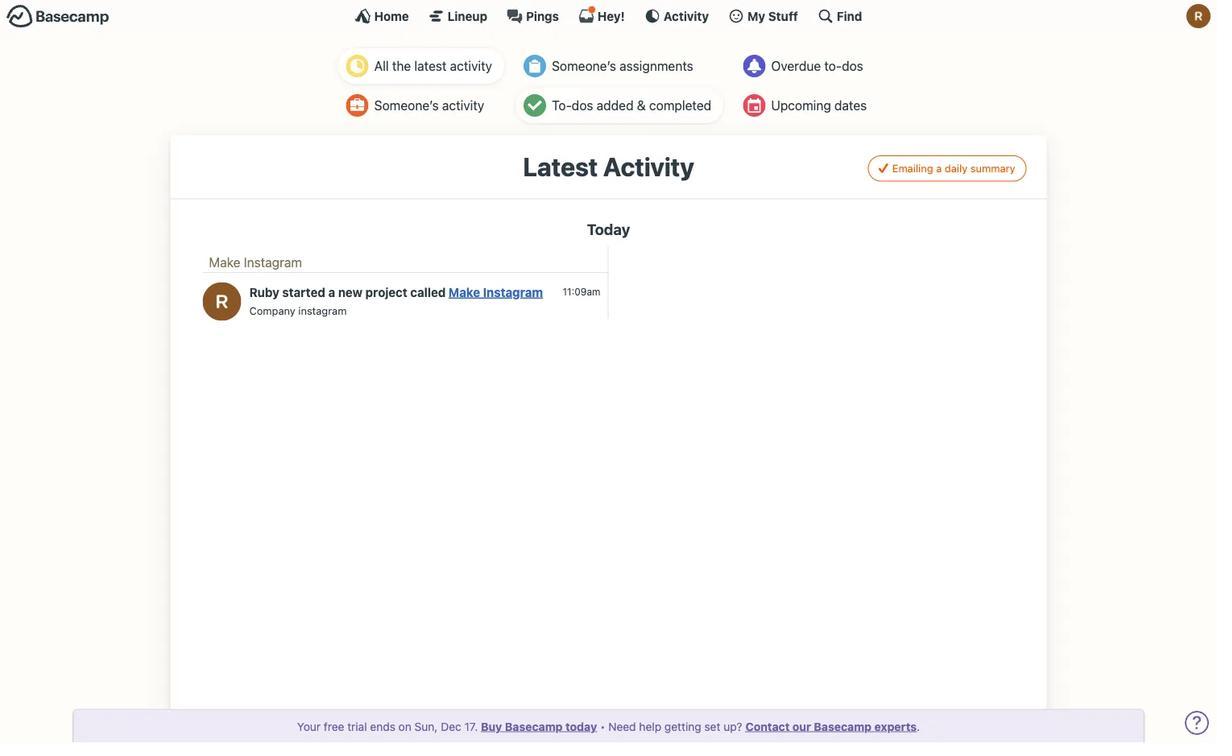 Task type: describe. For each thing, give the bounding box(es) containing it.
the
[[392, 58, 411, 74]]

main element
[[0, 0, 1218, 31]]

new
[[338, 285, 363, 299]]

todo image
[[524, 94, 546, 117]]

1 vertical spatial activity
[[442, 98, 484, 113]]

switch accounts image
[[6, 4, 110, 29]]

activity link
[[645, 8, 709, 24]]

activity report image
[[346, 55, 369, 77]]

company instagram
[[249, 305, 347, 317]]

need
[[609, 720, 636, 734]]

project
[[366, 285, 408, 299]]

pings button
[[507, 8, 559, 24]]

•
[[600, 720, 606, 734]]

1 horizontal spatial make instagram link
[[449, 285, 543, 299]]

home link
[[355, 8, 409, 24]]

our
[[793, 720, 811, 734]]

buy basecamp today link
[[481, 720, 597, 734]]

my
[[748, 9, 766, 23]]

your free trial ends on sun, dec 17. buy basecamp today • need help getting set up? contact our basecamp experts .
[[297, 720, 920, 734]]

dec
[[441, 720, 462, 734]]

1 horizontal spatial dos
[[842, 58, 864, 74]]

up?
[[724, 720, 743, 734]]

to-
[[825, 58, 842, 74]]

started
[[282, 285, 325, 299]]

assignments
[[620, 58, 694, 74]]

sun,
[[415, 720, 438, 734]]

hey!
[[598, 9, 625, 23]]

summary
[[971, 162, 1016, 174]]

ruby started a new project called make instagram
[[249, 285, 543, 299]]

emailing
[[893, 162, 934, 174]]

person report image
[[346, 94, 369, 117]]

&
[[637, 98, 646, 113]]

schedule image
[[743, 94, 766, 117]]

0 horizontal spatial instagram
[[244, 255, 302, 270]]

experts
[[875, 720, 917, 734]]

today
[[587, 220, 630, 238]]

to-dos added & completed
[[552, 98, 712, 113]]

all the latest activity link
[[338, 48, 504, 84]]

latest
[[415, 58, 447, 74]]

to-dos added & completed link
[[516, 88, 724, 123]]

1 basecamp from the left
[[505, 720, 563, 734]]

1 vertical spatial instagram
[[483, 285, 543, 299]]

home
[[374, 9, 409, 23]]

0 vertical spatial activity
[[450, 58, 492, 74]]

2 basecamp from the left
[[814, 720, 872, 734]]

help
[[639, 720, 662, 734]]

someone's activity
[[375, 98, 484, 113]]

added
[[597, 98, 634, 113]]

activity inside the activity link
[[664, 9, 709, 23]]

emailing a daily summary button
[[868, 156, 1027, 182]]

your
[[297, 720, 321, 734]]

someone's assignments
[[552, 58, 694, 74]]

ruby image
[[203, 282, 241, 321]]

pings
[[526, 9, 559, 23]]

11:09am
[[563, 287, 601, 298]]

0 vertical spatial make instagram link
[[209, 255, 302, 270]]

free
[[324, 720, 344, 734]]

upcoming
[[771, 98, 831, 113]]

completed
[[650, 98, 712, 113]]

all the latest activity
[[375, 58, 492, 74]]

lineup
[[448, 9, 488, 23]]

called
[[411, 285, 446, 299]]

assignment image
[[524, 55, 546, 77]]

dates
[[835, 98, 867, 113]]

trial
[[348, 720, 367, 734]]



Task type: locate. For each thing, give the bounding box(es) containing it.
1 horizontal spatial basecamp
[[814, 720, 872, 734]]

lineup link
[[428, 8, 488, 24]]

find
[[837, 9, 863, 23]]

someone's for someone's assignments
[[552, 58, 617, 74]]

0 vertical spatial instagram
[[244, 255, 302, 270]]

latest
[[523, 152, 598, 182]]

instagram
[[244, 255, 302, 270], [483, 285, 543, 299]]

1 vertical spatial activity
[[603, 152, 694, 182]]

a left "new"
[[328, 285, 335, 299]]

today
[[566, 720, 597, 734]]

latest activity
[[523, 152, 694, 182]]

on
[[399, 720, 412, 734]]

activity down the & on the top right of the page
[[603, 152, 694, 182]]

contact our basecamp experts link
[[746, 720, 917, 734]]

make instagram
[[209, 255, 302, 270]]

contact
[[746, 720, 790, 734]]

someone's up the to-
[[552, 58, 617, 74]]

1 horizontal spatial instagram
[[483, 285, 543, 299]]

stuff
[[769, 9, 799, 23]]

basecamp right buy
[[505, 720, 563, 734]]

someone's for someone's activity
[[375, 98, 439, 113]]

my stuff button
[[729, 8, 799, 24]]

0 horizontal spatial a
[[328, 285, 335, 299]]

ends
[[370, 720, 396, 734]]

overdue to-dos
[[771, 58, 864, 74]]

0 vertical spatial someone's
[[552, 58, 617, 74]]

upcoming dates
[[771, 98, 867, 113]]

a
[[937, 162, 942, 174], [328, 285, 335, 299]]

1 vertical spatial someone's
[[375, 98, 439, 113]]

buy
[[481, 720, 502, 734]]

someone's activity link
[[338, 88, 504, 123]]

overdue
[[771, 58, 821, 74]]

1 vertical spatial make instagram link
[[449, 285, 543, 299]]

0 vertical spatial activity
[[664, 9, 709, 23]]

a left daily at top right
[[937, 162, 942, 174]]

0 vertical spatial dos
[[842, 58, 864, 74]]

make right called in the left of the page
[[449, 285, 480, 299]]

0 horizontal spatial dos
[[572, 98, 594, 113]]

company
[[249, 305, 296, 317]]

someone's down the
[[375, 98, 439, 113]]

activity down all the latest activity on the top
[[442, 98, 484, 113]]

make
[[209, 255, 241, 270], [449, 285, 480, 299]]

basecamp right the our
[[814, 720, 872, 734]]

1 horizontal spatial someone's
[[552, 58, 617, 74]]

upcoming dates link
[[735, 88, 879, 123]]

overdue to-dos link
[[735, 48, 879, 84]]

make instagram link right called in the left of the page
[[449, 285, 543, 299]]

all
[[375, 58, 389, 74]]

make instagram link up ruby
[[209, 255, 302, 270]]

make up ruby image on the top left of the page
[[209, 255, 241, 270]]

activity
[[450, 58, 492, 74], [442, 98, 484, 113]]

0 horizontal spatial someone's
[[375, 98, 439, 113]]

set
[[705, 720, 721, 734]]

dos left added
[[572, 98, 594, 113]]

find button
[[818, 8, 863, 24]]

activity
[[664, 9, 709, 23], [603, 152, 694, 182]]

ruby
[[249, 285, 279, 299]]

hey! button
[[579, 6, 625, 24]]

0 vertical spatial a
[[937, 162, 942, 174]]

activity up assignments at top
[[664, 9, 709, 23]]

dos up dates
[[842, 58, 864, 74]]

reports image
[[743, 55, 766, 77]]

basecamp
[[505, 720, 563, 734], [814, 720, 872, 734]]

getting
[[665, 720, 702, 734]]

1 vertical spatial a
[[328, 285, 335, 299]]

1 horizontal spatial a
[[937, 162, 942, 174]]

1 vertical spatial dos
[[572, 98, 594, 113]]

dos
[[842, 58, 864, 74], [572, 98, 594, 113]]

daily
[[945, 162, 968, 174]]

0 horizontal spatial basecamp
[[505, 720, 563, 734]]

1 vertical spatial make
[[449, 285, 480, 299]]

someone's
[[552, 58, 617, 74], [375, 98, 439, 113]]

instagram up ruby
[[244, 255, 302, 270]]

0 horizontal spatial make
[[209, 255, 241, 270]]

someone's assignments link
[[516, 48, 724, 84]]

to-
[[552, 98, 572, 113]]

17.
[[465, 720, 478, 734]]

0 horizontal spatial make instagram link
[[209, 255, 302, 270]]

11:09am element
[[563, 287, 601, 298]]

1 horizontal spatial make
[[449, 285, 480, 299]]

instagram left 11:09am
[[483, 285, 543, 299]]

activity right latest
[[450, 58, 492, 74]]

make instagram link
[[209, 255, 302, 270], [449, 285, 543, 299]]

ruby image
[[1187, 4, 1211, 28]]

a inside button
[[937, 162, 942, 174]]

.
[[917, 720, 920, 734]]

instagram
[[298, 305, 347, 317]]

emailing a daily summary
[[893, 162, 1016, 174]]

0 vertical spatial make
[[209, 255, 241, 270]]

my stuff
[[748, 9, 799, 23]]



Task type: vqa. For each thing, say whether or not it's contained in the screenshot.


